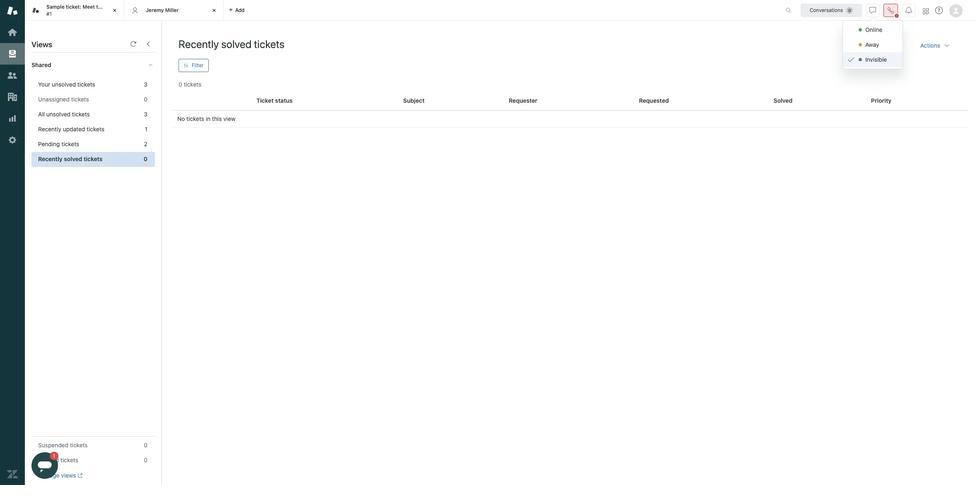 Task type: describe. For each thing, give the bounding box(es) containing it.
admin image
[[7, 135, 18, 145]]

0 for deleted tickets
[[144, 457, 148, 464]]

organizations image
[[7, 92, 18, 102]]

pending
[[38, 141, 60, 148]]

your unsolved tickets
[[38, 81, 95, 88]]

0 vertical spatial recently
[[179, 38, 219, 50]]

3 for all unsolved tickets
[[144, 111, 148, 118]]

notifications image
[[906, 7, 913, 13]]

0 horizontal spatial recently solved tickets
[[38, 155, 103, 162]]

actions button
[[914, 37, 958, 54]]

no tickets in this view
[[177, 115, 236, 122]]

0 for recently solved tickets
[[144, 155, 148, 162]]

status
[[275, 97, 293, 104]]

menu containing online
[[843, 20, 904, 69]]

all unsolved tickets
[[38, 111, 90, 118]]

unsolved for all
[[46, 111, 70, 118]]

filter
[[192, 62, 204, 68]]

tab containing sample ticket: meet the ticket
[[25, 0, 124, 21]]

views image
[[7, 48, 18, 59]]

collapse views pane image
[[145, 41, 152, 47]]

0 tickets
[[179, 81, 202, 88]]

away
[[866, 41, 880, 48]]

recently updated tickets
[[38, 126, 104, 133]]

jeremy miller
[[146, 7, 179, 13]]

invisible
[[866, 56, 888, 63]]

get started image
[[7, 27, 18, 38]]

online
[[866, 26, 883, 33]]

add button
[[224, 0, 250, 20]]

1
[[145, 126, 148, 133]]

no
[[177, 115, 185, 122]]

refresh views pane image
[[130, 41, 137, 47]]

customers image
[[7, 70, 18, 81]]

requester
[[509, 97, 538, 104]]

close image
[[111, 6, 119, 15]]

views
[[61, 472, 76, 479]]

zendesk support image
[[7, 5, 18, 16]]

view
[[224, 115, 236, 122]]

jeremy
[[146, 7, 164, 13]]

recently for 0
[[38, 155, 62, 162]]

ticket:
[[66, 4, 81, 10]]

this
[[212, 115, 222, 122]]

miller
[[165, 7, 179, 13]]

conversations
[[810, 7, 844, 13]]

invisible menu item
[[844, 52, 903, 67]]

actions
[[921, 42, 941, 49]]

filter button
[[179, 59, 209, 72]]

the
[[96, 4, 104, 10]]

add
[[235, 7, 245, 13]]

unassigned tickets
[[38, 96, 89, 103]]



Task type: locate. For each thing, give the bounding box(es) containing it.
recently up "pending"
[[38, 126, 61, 133]]

tabs tab list
[[25, 0, 778, 21]]

recently for 1
[[38, 126, 61, 133]]

0 horizontal spatial solved
[[64, 155, 82, 162]]

0 vertical spatial solved
[[221, 38, 252, 50]]

close image
[[210, 6, 218, 15]]

deleted
[[38, 457, 59, 464]]

in
[[206, 115, 211, 122]]

shared heading
[[25, 53, 162, 78]]

3 down collapse views pane icon
[[144, 81, 148, 88]]

tickets
[[254, 38, 285, 50], [77, 81, 95, 88], [184, 81, 202, 88], [71, 96, 89, 103], [72, 111, 90, 118], [187, 115, 204, 122], [87, 126, 104, 133], [61, 141, 79, 148], [84, 155, 103, 162], [70, 442, 88, 449], [61, 457, 78, 464]]

jeremy miller tab
[[124, 0, 224, 21]]

0 for suspended tickets
[[144, 442, 148, 449]]

ticket
[[257, 97, 274, 104]]

priority
[[872, 97, 892, 104]]

main element
[[0, 0, 25, 485]]

get help image
[[936, 7, 943, 14]]

solved
[[221, 38, 252, 50], [64, 155, 82, 162]]

shared
[[32, 61, 51, 68]]

3 up 1
[[144, 111, 148, 118]]

recently up filter
[[179, 38, 219, 50]]

tab
[[25, 0, 124, 21]]

3
[[144, 81, 148, 88], [144, 111, 148, 118]]

1 vertical spatial 3
[[144, 111, 148, 118]]

1 vertical spatial solved
[[64, 155, 82, 162]]

1 horizontal spatial recently solved tickets
[[179, 38, 285, 50]]

unsolved up unassigned tickets
[[52, 81, 76, 88]]

unsolved down unassigned
[[46, 111, 70, 118]]

#1
[[46, 11, 52, 17]]

recently solved tickets down pending tickets
[[38, 155, 103, 162]]

1 vertical spatial recently solved tickets
[[38, 155, 103, 162]]

(opens in a new tab) image
[[76, 474, 82, 478]]

shared button
[[25, 53, 140, 78]]

ticket status
[[257, 97, 293, 104]]

manage views link
[[38, 472, 82, 480]]

updated
[[63, 126, 85, 133]]

requested
[[639, 97, 669, 104]]

solved down add popup button
[[221, 38, 252, 50]]

recently down "pending"
[[38, 155, 62, 162]]

unsolved for your
[[52, 81, 76, 88]]

1 vertical spatial recently
[[38, 126, 61, 133]]

all
[[38, 111, 45, 118]]

ticket
[[106, 4, 119, 10]]

conversations button
[[801, 4, 863, 17]]

recently
[[179, 38, 219, 50], [38, 126, 61, 133], [38, 155, 62, 162]]

button displays agent's chat status as invisible. image
[[870, 7, 877, 13]]

manage views
[[38, 472, 76, 479]]

sample
[[46, 4, 65, 10]]

zendesk image
[[7, 469, 18, 480]]

0 vertical spatial recently solved tickets
[[179, 38, 285, 50]]

menu
[[843, 20, 904, 69]]

0 vertical spatial 3
[[144, 81, 148, 88]]

0 for unassigned tickets
[[144, 96, 148, 103]]

2 vertical spatial recently
[[38, 155, 62, 162]]

0 vertical spatial unsolved
[[52, 81, 76, 88]]

suspended
[[38, 442, 68, 449]]

3 for your unsolved tickets
[[144, 81, 148, 88]]

1 3 from the top
[[144, 81, 148, 88]]

solved down pending tickets
[[64, 155, 82, 162]]

sample ticket: meet the ticket #1
[[46, 4, 119, 17]]

deleted tickets
[[38, 457, 78, 464]]

recently solved tickets down add popup button
[[179, 38, 285, 50]]

views
[[32, 40, 52, 49]]

solved
[[774, 97, 793, 104]]

0
[[179, 81, 182, 88], [144, 96, 148, 103], [144, 155, 148, 162], [144, 442, 148, 449], [144, 457, 148, 464]]

2 3 from the top
[[144, 111, 148, 118]]

unsolved
[[52, 81, 76, 88], [46, 111, 70, 118]]

reporting image
[[7, 113, 18, 124]]

suspended tickets
[[38, 442, 88, 449]]

recently solved tickets
[[179, 38, 285, 50], [38, 155, 103, 162]]

1 vertical spatial unsolved
[[46, 111, 70, 118]]

manage
[[38, 472, 59, 479]]

pending tickets
[[38, 141, 79, 148]]

your
[[38, 81, 50, 88]]

subject
[[403, 97, 425, 104]]

2
[[144, 141, 148, 148]]

1 horizontal spatial solved
[[221, 38, 252, 50]]

zendesk products image
[[924, 8, 929, 14]]

unassigned
[[38, 96, 70, 103]]

meet
[[83, 4, 95, 10]]



Task type: vqa. For each thing, say whether or not it's contained in the screenshot.
Get help image
yes



